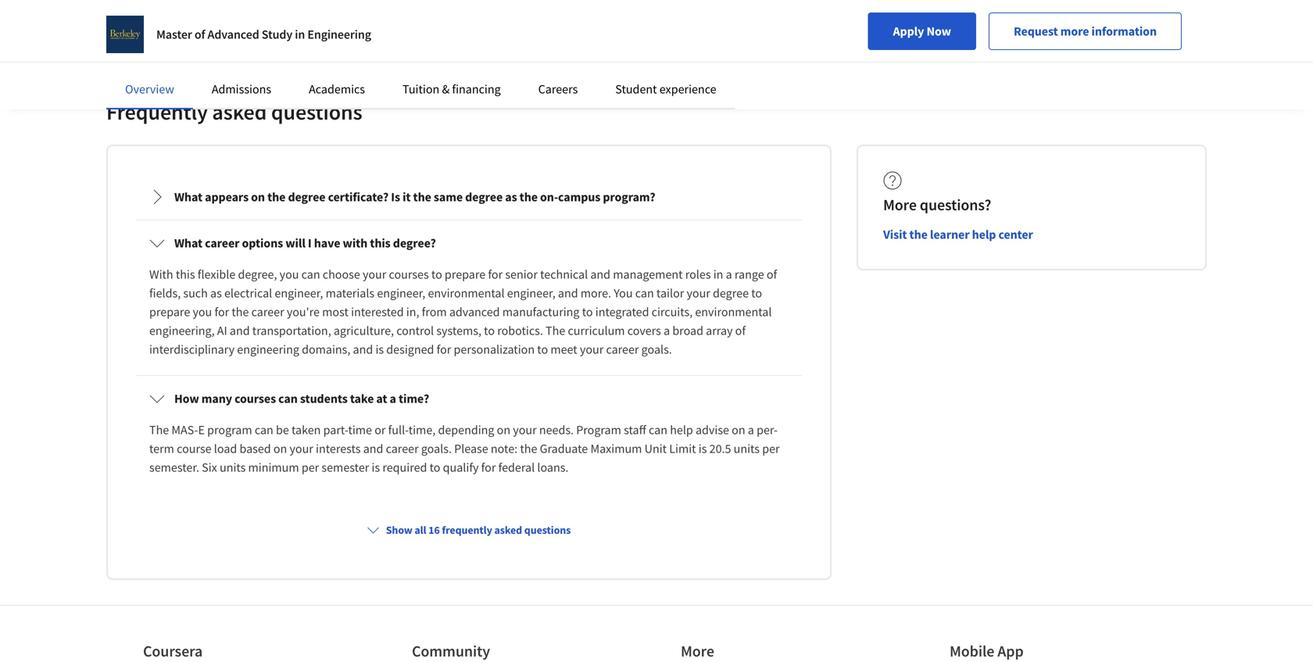 Task type: describe. For each thing, give the bounding box(es) containing it.
what for what appears on the degree certificate? is it the same degree as the on-campus program?
[[174, 189, 203, 205]]

courses inside "with this flexible degree, you can choose your courses to prepare for senior technical and management roles in a range of fields, such as electrical engineer, materials engineer, environmental engineer, and more. you can tailor your degree to prepare you for the career you're most interested in, from advanced manufacturing to integrated circuits, environmental engineering, ai and transportation, agriculture, control systems, to robotics. the curriculum covers a broad array of interdisciplinary engineering domains, and is designed for personalization to meet your career goals."
[[389, 267, 429, 282]]

what for what career options will i have with this degree?
[[174, 235, 203, 251]]

goals. inside "with this flexible degree, you can choose your courses to prepare for senior technical and management roles in a range of fields, such as electrical engineer, materials engineer, environmental engineer, and more. you can tailor your degree to prepare you for the career you're most interested in, from advanced manufacturing to integrated circuits, environmental engineering, ai and transportation, agriculture, control systems, to robotics. the curriculum covers a broad array of interdisciplinary engineering domains, and is designed for personalization to meet your career goals."
[[642, 342, 672, 357]]

request more information
[[1014, 23, 1157, 39]]

range
[[735, 267, 765, 282]]

note:
[[491, 441, 518, 457]]

1 horizontal spatial you
[[280, 267, 299, 282]]

needs.
[[539, 422, 574, 438]]

16
[[429, 523, 440, 537]]

how many courses can students take at a time?
[[174, 391, 430, 407]]

manufacturing
[[503, 304, 580, 320]]

same
[[434, 189, 463, 205]]

personalization
[[454, 342, 535, 357]]

curriculum
[[568, 323, 625, 339]]

e
[[198, 422, 205, 438]]

1 vertical spatial units
[[220, 460, 246, 475]]

semester.
[[149, 460, 199, 475]]

tuition & financing
[[403, 81, 501, 97]]

degree?
[[393, 235, 436, 251]]

questions?
[[920, 195, 992, 215]]

advanced
[[450, 304, 500, 320]]

six
[[202, 460, 217, 475]]

electrical
[[224, 285, 272, 301]]

can left choose
[[302, 267, 320, 282]]

it
[[403, 189, 411, 205]]

is inside "with this flexible degree, you can choose your courses to prepare for senior technical and management roles in a range of fields, such as electrical engineer, materials engineer, environmental engineer, and more. you can tailor your degree to prepare you for the career you're most interested in, from advanced manufacturing to integrated circuits, environmental engineering, ai and transportation, agriculture, control systems, to robotics. the curriculum covers a broad array of interdisciplinary engineering domains, and is designed for personalization to meet your career goals."
[[376, 342, 384, 357]]

many
[[202, 391, 232, 407]]

this inside "with this flexible degree, you can choose your courses to prepare for senior technical and management roles in a range of fields, such as electrical engineer, materials engineer, environmental engineer, and more. you can tailor your degree to prepare you for the career you're most interested in, from advanced manufacturing to integrated circuits, environmental engineering, ai and transportation, agriculture, control systems, to robotics. the curriculum covers a broad array of interdisciplinary engineering domains, and is designed for personalization to meet your career goals."
[[176, 267, 195, 282]]

app
[[998, 642, 1024, 661]]

collapsed list
[[133, 171, 806, 497]]

agriculture,
[[334, 323, 394, 339]]

experience
[[660, 81, 717, 97]]

management
[[613, 267, 683, 282]]

community
[[412, 642, 490, 661]]

what career options will i have with this degree?
[[174, 235, 436, 251]]

the inside "with this flexible degree, you can choose your courses to prepare for senior technical and management roles in a range of fields, such as electrical engineer, materials engineer, environmental engineer, and more. you can tailor your degree to prepare you for the career you're most interested in, from advanced manufacturing to integrated circuits, environmental engineering, ai and transportation, agriculture, control systems, to robotics. the curriculum covers a broad array of interdisciplinary engineering domains, and is designed for personalization to meet your career goals."
[[232, 304, 249, 320]]

now
[[927, 23, 952, 39]]

for down "systems,"
[[437, 342, 452, 357]]

0 horizontal spatial prepare
[[149, 304, 190, 320]]

roles
[[686, 267, 711, 282]]

career down covers
[[606, 342, 639, 357]]

1 engineer, from the left
[[275, 285, 323, 301]]

will
[[286, 235, 306, 251]]

2 vertical spatial is
[[372, 460, 380, 475]]

your up note:
[[513, 422, 537, 438]]

1 horizontal spatial degree
[[465, 189, 503, 205]]

visit the learner help center
[[884, 227, 1034, 242]]

degree,
[[238, 267, 277, 282]]

in inside "with this flexible degree, you can choose your courses to prepare for senior technical and management roles in a range of fields, such as electrical engineer, materials engineer, environmental engineer, and more. you can tailor your degree to prepare you for the career you're most interested in, from advanced manufacturing to integrated circuits, environmental engineering, ai and transportation, agriculture, control systems, to robotics. the curriculum covers a broad array of interdisciplinary engineering domains, and is designed for personalization to meet your career goals."
[[714, 267, 724, 282]]

apply now button
[[868, 13, 977, 50]]

information
[[1092, 23, 1157, 39]]

student
[[616, 81, 657, 97]]

overview
[[125, 81, 174, 97]]

to down range
[[752, 285, 763, 301]]

on up note:
[[497, 422, 511, 438]]

and down agriculture,
[[353, 342, 373, 357]]

materials
[[326, 285, 375, 301]]

load
[[214, 441, 237, 457]]

required
[[383, 460, 427, 475]]

interdisciplinary
[[149, 342, 235, 357]]

as inside "dropdown button"
[[505, 189, 517, 205]]

the inside the mas-e program can be taken part-time or full-time, depending on your needs. program staff can help advise on a per- term course load based on your interests and career goals. please note: the graduate maximum unit limit is  20.5 units per semester. six units minimum per semester is required to qualify for federal loans.
[[149, 422, 169, 438]]

student experience link
[[616, 81, 717, 97]]

control
[[397, 323, 434, 339]]

per-
[[757, 422, 778, 438]]

learner
[[931, 227, 970, 242]]

and inside the mas-e program can be taken part-time or full-time, depending on your needs. program staff can help advise on a per- term course load based on your interests and career goals. please note: the graduate maximum unit limit is  20.5 units per semester. six units minimum per semester is required to qualify for federal loans.
[[363, 441, 384, 457]]

as inside "with this flexible degree, you can choose your courses to prepare for senior technical and management roles in a range of fields, such as electrical engineer, materials engineer, environmental engineer, and more. you can tailor your degree to prepare you for the career you're most interested in, from advanced manufacturing to integrated circuits, environmental engineering, ai and transportation, agriculture, control systems, to robotics. the curriculum covers a broad array of interdisciplinary engineering domains, and is designed for personalization to meet your career goals."
[[210, 285, 222, 301]]

loans.
[[538, 460, 569, 475]]

technical
[[540, 267, 588, 282]]

career inside dropdown button
[[205, 235, 240, 251]]

coursera
[[143, 642, 203, 661]]

maximum
[[591, 441, 642, 457]]

1 horizontal spatial of
[[736, 323, 746, 339]]

uc berkeley college of engineering logo image
[[106, 16, 144, 53]]

campus
[[558, 189, 601, 205]]

designed
[[387, 342, 434, 357]]

staff
[[624, 422, 647, 438]]

show all 16 frequently asked questions
[[386, 523, 571, 537]]

a down circuits,
[[664, 323, 670, 339]]

request
[[1014, 23, 1059, 39]]

to down more.
[[582, 304, 593, 320]]

asked inside dropdown button
[[495, 523, 523, 537]]

master
[[156, 27, 192, 42]]

0 horizontal spatial environmental
[[428, 285, 505, 301]]

0 vertical spatial questions
[[271, 98, 363, 125]]

choose
[[323, 267, 360, 282]]

2 engineer, from the left
[[377, 285, 426, 301]]

0 horizontal spatial asked
[[212, 98, 267, 125]]

all
[[415, 523, 427, 537]]

and right ai
[[230, 323, 250, 339]]

on down 'be'
[[274, 441, 287, 457]]

you
[[614, 285, 633, 301]]

academics
[[309, 81, 365, 97]]

the right it
[[413, 189, 432, 205]]

ai
[[217, 323, 227, 339]]

depending
[[438, 422, 495, 438]]

and down technical
[[558, 285, 578, 301]]

the mas-e program can be taken part-time or full-time, depending on your needs. program staff can help advise on a per- term course load based on your interests and career goals. please note: the graduate maximum unit limit is  20.5 units per semester. six units minimum per semester is required to qualify for federal loans.
[[149, 422, 780, 475]]

show all 16 frequently asked questions button
[[361, 516, 577, 544]]

what career options will i have with this degree? button
[[137, 221, 802, 265]]

show
[[386, 523, 413, 537]]

qualify
[[443, 460, 479, 475]]

0 horizontal spatial in
[[295, 27, 305, 42]]

engineering
[[308, 27, 371, 42]]

circuits,
[[652, 304, 693, 320]]

0 vertical spatial units
[[734, 441, 760, 457]]

visit the learner help center link
[[884, 225, 1034, 244]]

career down electrical
[[252, 304, 284, 320]]

can inside dropdown button
[[279, 391, 298, 407]]

a inside the mas-e program can be taken part-time or full-time, depending on your needs. program staff can help advise on a per- term course load based on your interests and career goals. please note: the graduate maximum unit limit is  20.5 units per semester. six units minimum per semester is required to qualify for federal loans.
[[748, 422, 755, 438]]

2 horizontal spatial of
[[767, 267, 778, 282]]

program
[[207, 422, 252, 438]]

on inside "dropdown button"
[[251, 189, 265, 205]]



Task type: vqa. For each thing, say whether or not it's contained in the screenshot.
COURSERA "image"
no



Task type: locate. For each thing, give the bounding box(es) containing it.
1 what from the top
[[174, 189, 203, 205]]

engineer, up in,
[[377, 285, 426, 301]]

frequently asked questions
[[106, 98, 363, 125]]

as down flexible
[[210, 285, 222, 301]]

0 horizontal spatial of
[[195, 27, 205, 42]]

transportation,
[[252, 323, 331, 339]]

prepare down what career options will i have with this degree? dropdown button
[[445, 267, 486, 282]]

federal
[[499, 460, 535, 475]]

0 horizontal spatial you
[[193, 304, 212, 320]]

you
[[280, 267, 299, 282], [193, 304, 212, 320]]

1 horizontal spatial prepare
[[445, 267, 486, 282]]

1 vertical spatial you
[[193, 304, 212, 320]]

visit
[[884, 227, 908, 242]]

career up flexible
[[205, 235, 240, 251]]

1 vertical spatial courses
[[235, 391, 276, 407]]

academics link
[[309, 81, 365, 97]]

taken
[[292, 422, 321, 438]]

master of advanced study in engineering
[[156, 27, 371, 42]]

goals. down "time,"
[[421, 441, 452, 457]]

1 vertical spatial in
[[714, 267, 724, 282]]

0 horizontal spatial units
[[220, 460, 246, 475]]

can
[[302, 267, 320, 282], [636, 285, 654, 301], [279, 391, 298, 407], [255, 422, 274, 438], [649, 422, 668, 438]]

more for more questions?
[[884, 195, 917, 215]]

as
[[505, 189, 517, 205], [210, 285, 222, 301]]

0 horizontal spatial per
[[302, 460, 319, 475]]

certificate?
[[328, 189, 389, 205]]

this up such
[[176, 267, 195, 282]]

mobile app
[[950, 642, 1024, 661]]

units right 20.5
[[734, 441, 760, 457]]

is left the required
[[372, 460, 380, 475]]

asked right frequently
[[495, 523, 523, 537]]

options
[[242, 235, 283, 251]]

flexible
[[198, 267, 236, 282]]

degree right same
[[465, 189, 503, 205]]

the left on- on the top left of the page
[[520, 189, 538, 205]]

1 horizontal spatial engineer,
[[377, 285, 426, 301]]

admissions link
[[212, 81, 271, 97]]

your down taken
[[290, 441, 313, 457]]

is left 20.5
[[699, 441, 707, 457]]

in right "roles" in the top of the page
[[714, 267, 724, 282]]

careers link
[[539, 81, 578, 97]]

prepare down 'fields,'
[[149, 304, 190, 320]]

more
[[884, 195, 917, 215], [681, 642, 715, 661]]

degree up what career options will i have with this degree?
[[288, 189, 326, 205]]

the up federal
[[520, 441, 538, 457]]

for left senior
[[488, 267, 503, 282]]

for down note:
[[482, 460, 496, 475]]

please
[[455, 441, 489, 457]]

is
[[391, 189, 400, 205]]

1 horizontal spatial questions
[[525, 523, 571, 537]]

degree down range
[[713, 285, 749, 301]]

a inside the how many courses can students take at a time? dropdown button
[[390, 391, 396, 407]]

help left center
[[973, 227, 997, 242]]

for
[[488, 267, 503, 282], [215, 304, 229, 320], [437, 342, 452, 357], [482, 460, 496, 475]]

how many courses can students take at a time? button
[[137, 377, 802, 421]]

0 vertical spatial as
[[505, 189, 517, 205]]

0 horizontal spatial the
[[149, 422, 169, 438]]

1 horizontal spatial in
[[714, 267, 724, 282]]

take
[[350, 391, 374, 407]]

on right appears
[[251, 189, 265, 205]]

courses inside dropdown button
[[235, 391, 276, 407]]

to inside the mas-e program can be taken part-time or full-time, depending on your needs. program staff can help advise on a per- term course load based on your interests and career goals. please note: the graduate maximum unit limit is  20.5 units per semester. six units minimum per semester is required to qualify for federal loans.
[[430, 460, 441, 475]]

to left qualify
[[430, 460, 441, 475]]

is down agriculture,
[[376, 342, 384, 357]]

1 vertical spatial questions
[[525, 523, 571, 537]]

1 horizontal spatial courses
[[389, 267, 429, 282]]

time
[[348, 422, 372, 438]]

and up more.
[[591, 267, 611, 282]]

1 horizontal spatial goals.
[[642, 342, 672, 357]]

0 vertical spatial environmental
[[428, 285, 505, 301]]

0 horizontal spatial degree
[[288, 189, 326, 205]]

based
[[240, 441, 271, 457]]

0 horizontal spatial goals.
[[421, 441, 452, 457]]

1 vertical spatial this
[[176, 267, 195, 282]]

help inside the mas-e program can be taken part-time or full-time, depending on your needs. program staff can help advise on a per- term course load based on your interests and career goals. please note: the graduate maximum unit limit is  20.5 units per semester. six units minimum per semester is required to qualify for federal loans.
[[670, 422, 694, 438]]

1 vertical spatial prepare
[[149, 304, 190, 320]]

1 vertical spatial per
[[302, 460, 319, 475]]

1 horizontal spatial asked
[[495, 523, 523, 537]]

minimum
[[248, 460, 299, 475]]

limit
[[670, 441, 697, 457]]

you down such
[[193, 304, 212, 320]]

1 horizontal spatial units
[[734, 441, 760, 457]]

what inside dropdown button
[[174, 235, 203, 251]]

in right study
[[295, 27, 305, 42]]

robotics.
[[498, 323, 543, 339]]

program
[[577, 422, 622, 438]]

0 vertical spatial in
[[295, 27, 305, 42]]

systems,
[[437, 323, 482, 339]]

0 vertical spatial help
[[973, 227, 997, 242]]

courses down degree?
[[389, 267, 429, 282]]

more
[[1061, 23, 1090, 39]]

or
[[375, 422, 386, 438]]

this inside dropdown button
[[370, 235, 391, 251]]

goals. down covers
[[642, 342, 672, 357]]

0 vertical spatial of
[[195, 27, 205, 42]]

1 vertical spatial asked
[[495, 523, 523, 537]]

program?
[[603, 189, 656, 205]]

0 vertical spatial is
[[376, 342, 384, 357]]

is
[[376, 342, 384, 357], [699, 441, 707, 457], [372, 460, 380, 475]]

2 horizontal spatial degree
[[713, 285, 749, 301]]

to left meet on the bottom left of the page
[[538, 342, 548, 357]]

for inside the mas-e program can be taken part-time or full-time, depending on your needs. program staff can help advise on a per- term course load based on your interests and career goals. please note: the graduate maximum unit limit is  20.5 units per semester. six units minimum per semester is required to qualify for federal loans.
[[482, 460, 496, 475]]

can up 'be'
[[279, 391, 298, 407]]

the inside "with this flexible degree, you can choose your courses to prepare for senior technical and management roles in a range of fields, such as electrical engineer, materials engineer, environmental engineer, and more. you can tailor your degree to prepare you for the career you're most interested in, from advanced manufacturing to integrated circuits, environmental engineering, ai and transportation, agriculture, control systems, to robotics. the curriculum covers a broad array of interdisciplinary engineering domains, and is designed for personalization to meet your career goals."
[[546, 323, 566, 339]]

0 horizontal spatial engineer,
[[275, 285, 323, 301]]

goals. inside the mas-e program can be taken part-time or full-time, depending on your needs. program staff can help advise on a per- term course load based on your interests and career goals. please note: the graduate maximum unit limit is  20.5 units per semester. six units minimum per semester is required to qualify for federal loans.
[[421, 441, 452, 457]]

tailor
[[657, 285, 685, 301]]

1 vertical spatial of
[[767, 267, 778, 282]]

career up the required
[[386, 441, 419, 457]]

0 vertical spatial goals.
[[642, 342, 672, 357]]

the inside the mas-e program can be taken part-time or full-time, depending on your needs. program staff can help advise on a per- term course load based on your interests and career goals. please note: the graduate maximum unit limit is  20.5 units per semester. six units minimum per semester is required to qualify for federal loans.
[[520, 441, 538, 457]]

1 vertical spatial as
[[210, 285, 222, 301]]

with
[[149, 267, 173, 282]]

1 vertical spatial what
[[174, 235, 203, 251]]

0 vertical spatial asked
[[212, 98, 267, 125]]

1 horizontal spatial per
[[763, 441, 780, 457]]

0 horizontal spatial questions
[[271, 98, 363, 125]]

&
[[442, 81, 450, 97]]

as left on- on the top left of the page
[[505, 189, 517, 205]]

courses right many
[[235, 391, 276, 407]]

advanced
[[208, 27, 259, 42]]

can down management on the top of the page
[[636, 285, 654, 301]]

0 vertical spatial per
[[763, 441, 780, 457]]

to up personalization
[[484, 323, 495, 339]]

the down electrical
[[232, 304, 249, 320]]

0 vertical spatial courses
[[389, 267, 429, 282]]

how
[[174, 391, 199, 407]]

degree inside "with this flexible degree, you can choose your courses to prepare for senior technical and management roles in a range of fields, such as electrical engineer, materials engineer, environmental engineer, and more. you can tailor your degree to prepare you for the career you're most interested in, from advanced manufacturing to integrated circuits, environmental engineering, ai and transportation, agriculture, control systems, to robotics. the curriculum covers a broad array of interdisciplinary engineering domains, and is designed for personalization to meet your career goals."
[[713, 285, 749, 301]]

per down interests
[[302, 460, 319, 475]]

can up unit
[[649, 422, 668, 438]]

a left range
[[726, 267, 733, 282]]

0 horizontal spatial courses
[[235, 391, 276, 407]]

most
[[322, 304, 349, 320]]

0 vertical spatial this
[[370, 235, 391, 251]]

1 horizontal spatial as
[[505, 189, 517, 205]]

asked down the admissions link
[[212, 98, 267, 125]]

the up 'options'
[[268, 189, 286, 205]]

such
[[183, 285, 208, 301]]

more for more
[[681, 642, 715, 661]]

0 horizontal spatial help
[[670, 422, 694, 438]]

0 horizontal spatial as
[[210, 285, 222, 301]]

0 vertical spatial you
[[280, 267, 299, 282]]

of right range
[[767, 267, 778, 282]]

to up from
[[432, 267, 442, 282]]

1 vertical spatial is
[[699, 441, 707, 457]]

environmental up array at right
[[696, 304, 772, 320]]

senior
[[505, 267, 538, 282]]

center
[[999, 227, 1034, 242]]

goals.
[[642, 342, 672, 357], [421, 441, 452, 457]]

1 vertical spatial goals.
[[421, 441, 452, 457]]

1 vertical spatial help
[[670, 422, 694, 438]]

the
[[546, 323, 566, 339], [149, 422, 169, 438]]

student experience
[[616, 81, 717, 97]]

environmental up the advanced
[[428, 285, 505, 301]]

with this flexible degree, you can choose your courses to prepare for senior technical and management roles in a range of fields, such as electrical engineer, materials engineer, environmental engineer, and more. you can tailor your degree to prepare you for the career you're most interested in, from advanced manufacturing to integrated circuits, environmental engineering, ai and transportation, agriculture, control systems, to robotics. the curriculum covers a broad array of interdisciplinary engineering domains, and is designed for personalization to meet your career goals.
[[149, 267, 778, 357]]

time?
[[399, 391, 430, 407]]

0 horizontal spatial more
[[681, 642, 715, 661]]

1 horizontal spatial help
[[973, 227, 997, 242]]

tuition & financing link
[[403, 81, 501, 97]]

on
[[251, 189, 265, 205], [497, 422, 511, 438], [732, 422, 746, 438], [274, 441, 287, 457]]

2 vertical spatial of
[[736, 323, 746, 339]]

apply
[[893, 23, 925, 39]]

help
[[973, 227, 997, 242], [670, 422, 694, 438]]

engineering,
[[149, 323, 215, 339]]

on right "advise"
[[732, 422, 746, 438]]

interested
[[351, 304, 404, 320]]

0 vertical spatial prepare
[[445, 267, 486, 282]]

1 vertical spatial more
[[681, 642, 715, 661]]

study
[[262, 27, 293, 42]]

1 horizontal spatial the
[[546, 323, 566, 339]]

3 engineer, from the left
[[507, 285, 556, 301]]

questions down academics
[[271, 98, 363, 125]]

more questions?
[[884, 195, 992, 215]]

this right with
[[370, 235, 391, 251]]

what left appears
[[174, 189, 203, 205]]

a
[[726, 267, 733, 282], [664, 323, 670, 339], [390, 391, 396, 407], [748, 422, 755, 438]]

1 horizontal spatial this
[[370, 235, 391, 251]]

can left 'be'
[[255, 422, 274, 438]]

overview link
[[125, 81, 174, 97]]

unit
[[645, 441, 667, 457]]

advise
[[696, 422, 730, 438]]

you right degree,
[[280, 267, 299, 282]]

1 horizontal spatial environmental
[[696, 304, 772, 320]]

from
[[422, 304, 447, 320]]

your down curriculum
[[580, 342, 604, 357]]

apply now
[[893, 23, 952, 39]]

units down load
[[220, 460, 246, 475]]

and down or
[[363, 441, 384, 457]]

a left per-
[[748, 422, 755, 438]]

of right array at right
[[736, 323, 746, 339]]

what inside "dropdown button"
[[174, 189, 203, 205]]

questions down loans.
[[525, 523, 571, 537]]

units
[[734, 441, 760, 457], [220, 460, 246, 475]]

for up ai
[[215, 304, 229, 320]]

1 vertical spatial the
[[149, 422, 169, 438]]

the up meet on the bottom left of the page
[[546, 323, 566, 339]]

full-
[[388, 422, 409, 438]]

0 vertical spatial the
[[546, 323, 566, 339]]

a right at
[[390, 391, 396, 407]]

0 vertical spatial more
[[884, 195, 917, 215]]

what up flexible
[[174, 235, 203, 251]]

be
[[276, 422, 289, 438]]

integrated
[[596, 304, 650, 320]]

engineer, up you're
[[275, 285, 323, 301]]

at
[[376, 391, 387, 407]]

0 horizontal spatial this
[[176, 267, 195, 282]]

on-
[[540, 189, 558, 205]]

help up limit
[[670, 422, 694, 438]]

your down "roles" in the top of the page
[[687, 285, 711, 301]]

1 horizontal spatial more
[[884, 195, 917, 215]]

array
[[706, 323, 733, 339]]

what appears on the degree certificate? is it the same degree as the on-campus program?
[[174, 189, 656, 205]]

of right master
[[195, 27, 205, 42]]

frequently
[[442, 523, 493, 537]]

degree
[[288, 189, 326, 205], [465, 189, 503, 205], [713, 285, 749, 301]]

per down per-
[[763, 441, 780, 457]]

this
[[370, 235, 391, 251], [176, 267, 195, 282]]

0 vertical spatial what
[[174, 189, 203, 205]]

your
[[363, 267, 387, 282], [687, 285, 711, 301], [580, 342, 604, 357], [513, 422, 537, 438], [290, 441, 313, 457]]

the up term
[[149, 422, 169, 438]]

request more information button
[[989, 13, 1183, 50]]

1 vertical spatial environmental
[[696, 304, 772, 320]]

questions inside dropdown button
[[525, 523, 571, 537]]

career inside the mas-e program can be taken part-time or full-time, depending on your needs. program staff can help advise on a per- term course load based on your interests and career goals. please note: the graduate maximum unit limit is  20.5 units per semester. six units minimum per semester is required to qualify for federal loans.
[[386, 441, 419, 457]]

engineer, up manufacturing
[[507, 285, 556, 301]]

your up materials
[[363, 267, 387, 282]]

the right visit
[[910, 227, 928, 242]]

2 horizontal spatial engineer,
[[507, 285, 556, 301]]

2 what from the top
[[174, 235, 203, 251]]



